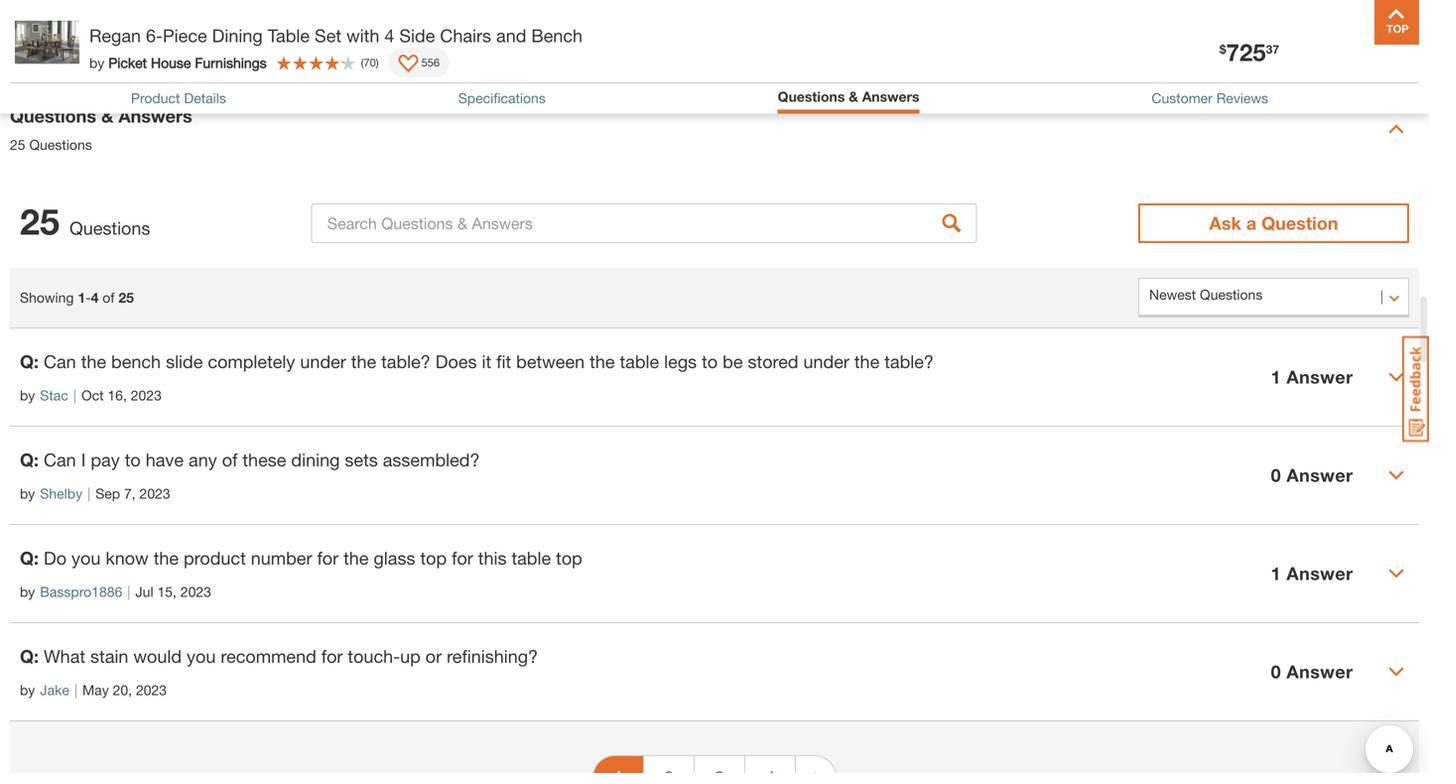 Task type: describe. For each thing, give the bounding box(es) containing it.
0 vertical spatial of
[[102, 289, 115, 306]]

for left the 'this'
[[452, 547, 473, 569]]

have
[[146, 449, 184, 471]]

be
[[723, 351, 743, 372]]

pay
[[91, 449, 120, 471]]

q: do you know the product number for the glass top for this table top
[[20, 547, 582, 569]]

0 answer for q: what stain would you recommend for touch-up or refinishing?
[[1271, 661, 1353, 682]]

this
[[478, 547, 507, 569]]

answer for do you know the product number for the glass top for this table top
[[1287, 563, 1353, 584]]

1 answer for q: can the bench slide completely under the table? does it fit between the table legs to be stored under the table?
[[1271, 366, 1353, 388]]

1 table? from the left
[[381, 351, 431, 372]]

caret image for can the bench slide completely under the table? does it fit between the table legs to be stored under the table?
[[1389, 369, 1404, 385]]

25 questions
[[20, 200, 150, 243]]

product for the
[[184, 547, 246, 569]]

0 vertical spatial you
[[71, 547, 101, 569]]

1 under from the left
[[300, 351, 346, 372]]

2023 for the
[[180, 584, 211, 600]]

q: for q: can the bench slide completely under the table? does it fit between the table legs to be stored under the table?
[[20, 351, 39, 372]]

and
[[496, 25, 526, 46]]

| for you
[[127, 584, 130, 600]]

$ 725 37
[[1220, 38, 1279, 66]]

information?
[[231, 49, 309, 65]]

$
[[1220, 42, 1226, 56]]

10pm
[[223, 38, 266, 57]]

shelby
[[40, 485, 82, 502]]

number
[[251, 547, 312, 569]]

0 for can i pay to have any of these dining sets assembled?
[[1271, 465, 1281, 486]]

by for do you know the product number for the glass top for this table top
[[20, 584, 35, 600]]

diy button
[[1182, 24, 1246, 71]]

click to redirect to view my cart page image
[[1368, 24, 1392, 48]]

answers for questions & answers
[[862, 88, 920, 105]]

it
[[482, 351, 491, 372]]

showing 1 - 4 of 25
[[20, 289, 134, 306]]

2 table? from the left
[[885, 351, 934, 372]]

i
[[81, 449, 86, 471]]

product for our
[[179, 49, 227, 65]]

2023 for to
[[140, 485, 170, 502]]

picket
[[108, 54, 147, 71]]

know
[[106, 547, 149, 569]]

may
[[82, 682, 109, 698]]

2 top from the left
[[556, 547, 582, 569]]

1 caret image from the top
[[1389, 121, 1404, 137]]

details
[[184, 90, 226, 106]]

can
[[52, 49, 75, 65]]

37
[[1266, 42, 1279, 56]]

diy
[[1201, 52, 1227, 71]]

park
[[210, 38, 242, 57]]

1 vertical spatial 25
[[20, 200, 60, 243]]

stored
[[748, 351, 799, 372]]

by shelby | sep 7, 2023
[[20, 485, 170, 502]]

completely
[[208, 351, 295, 372]]

answer for can the bench slide completely under the table? does it fit between the table legs to be stored under the table?
[[1287, 366, 1353, 388]]

2 vertical spatial 25
[[118, 289, 134, 306]]

top button
[[1375, 0, 1419, 45]]

showing
[[20, 289, 74, 306]]

70
[[364, 56, 376, 69]]

refinishing?
[[447, 646, 538, 667]]

q: for q: what stain would you recommend for touch-up or refinishing?
[[20, 646, 39, 667]]

-
[[85, 289, 91, 306]]

shelby button
[[40, 483, 82, 504]]

| for i
[[87, 485, 91, 502]]

16,
[[108, 387, 127, 404]]

how can we improve our product information? provide feedback.
[[20, 49, 425, 65]]

1 vertical spatial 4
[[91, 289, 99, 306]]

provide
[[312, 49, 360, 65]]

0 for what stain would you recommend for touch-up or refinishing?
[[1271, 661, 1281, 682]]

can for can i pay to have any of these dining sets assembled?
[[44, 449, 76, 471]]

by stac | oct 16, 2023
[[20, 387, 162, 404]]

by jake | may 20, 2023
[[20, 682, 167, 698]]

the left does
[[351, 351, 376, 372]]

glass
[[374, 547, 415, 569]]

jake
[[40, 682, 69, 698]]

our
[[154, 49, 175, 65]]

house
[[151, 54, 191, 71]]

of inside questions element
[[222, 449, 238, 471]]

bench
[[531, 25, 583, 46]]

feedback.
[[363, 49, 425, 65]]

question
[[1262, 212, 1338, 234]]

legs
[[664, 351, 697, 372]]

90255 button
[[290, 38, 358, 58]]

oct
[[81, 387, 104, 404]]

ask a question button
[[1138, 204, 1409, 243]]

does
[[436, 351, 477, 372]]

we
[[79, 49, 97, 65]]

questions element
[[10, 328, 1419, 722]]

fit
[[496, 351, 511, 372]]

the left the glass at the bottom left of the page
[[344, 547, 369, 569]]

recommend
[[221, 646, 316, 667]]

ask
[[1209, 212, 1242, 234]]

basspro1886 button
[[40, 582, 122, 603]]

stac button
[[40, 385, 68, 406]]

q: what stain would you recommend for touch-up or refinishing?
[[20, 646, 538, 667]]

ask a question
[[1209, 212, 1338, 234]]

1 answer for q: do you know the product number for the glass top for this table top
[[1271, 563, 1353, 584]]

slide
[[166, 351, 203, 372]]

stac
[[40, 387, 68, 404]]

2023 for you
[[136, 682, 167, 698]]

1 for do you know the product number for the glass top for this table top
[[1271, 563, 1281, 584]]

2023 for slide
[[131, 387, 162, 404]]

caret image for what stain would you recommend for touch-up or refinishing?
[[1389, 664, 1404, 680]]

customer
[[1152, 90, 1213, 106]]

piece
[[163, 25, 207, 46]]



Task type: vqa. For each thing, say whether or not it's contained in the screenshot.
the top liquids
no



Task type: locate. For each thing, give the bounding box(es) containing it.
caret image
[[1389, 121, 1404, 137], [1389, 369, 1404, 385], [1389, 468, 1404, 483], [1389, 664, 1404, 680]]

4 caret image from the top
[[1389, 664, 1404, 680]]

by for can i pay to have any of these dining sets assembled?
[[20, 485, 35, 502]]

25
[[10, 137, 25, 153], [20, 200, 60, 243], [118, 289, 134, 306]]

0 horizontal spatial answers
[[118, 105, 192, 127]]

1 vertical spatial 0 answer
[[1271, 661, 1353, 682]]

0 vertical spatial table
[[620, 351, 659, 372]]

1 vertical spatial 1
[[1271, 366, 1281, 388]]

by basspro1886 | jul 15, 2023
[[20, 584, 211, 600]]

of right any
[[222, 449, 238, 471]]

customer reviews button
[[1152, 90, 1269, 106], [1152, 90, 1269, 106]]

q: for q: do you know the product number for the glass top for this table top
[[20, 547, 39, 569]]

to left be
[[702, 351, 718, 372]]

)
[[376, 56, 379, 69]]

0 vertical spatial 25
[[10, 137, 25, 153]]

answers inside questions & answers 25 questions
[[118, 105, 192, 127]]

3 answer from the top
[[1287, 563, 1353, 584]]

1 horizontal spatial table
[[620, 351, 659, 372]]

& for questions & answers 25 questions
[[101, 105, 113, 127]]

chairs
[[440, 25, 491, 46]]

how can we improve our product information? provide feedback. link
[[20, 49, 425, 65]]

would
[[133, 646, 182, 667]]

& inside questions & answers 25 questions
[[101, 105, 113, 127]]

2 0 answer from the top
[[1271, 661, 1353, 682]]

or
[[426, 646, 442, 667]]

these
[[243, 449, 286, 471]]

725
[[1226, 38, 1266, 66]]

90255
[[314, 38, 358, 57]]

4 q: from the top
[[20, 646, 39, 667]]

a
[[1246, 212, 1257, 234]]

556
[[421, 56, 440, 69]]

0 vertical spatial can
[[44, 351, 76, 372]]

the home depot logo image
[[16, 16, 79, 79]]

to right the pay
[[125, 449, 141, 471]]

4
[[384, 25, 394, 46], [91, 289, 99, 306]]

| left sep in the left of the page
[[87, 485, 91, 502]]

by left the picket
[[89, 54, 105, 71]]

set
[[315, 25, 341, 46]]

answer for what stain would you recommend for touch-up or refinishing?
[[1287, 661, 1353, 682]]

Search Questions & Answers text field
[[311, 204, 977, 243]]

up
[[400, 646, 421, 667]]

0 vertical spatial 4
[[384, 25, 394, 46]]

by picket house furnishings
[[89, 54, 267, 71]]

0 horizontal spatial 4
[[91, 289, 99, 306]]

to
[[702, 351, 718, 372], [125, 449, 141, 471]]

2023 right the 20,
[[136, 682, 167, 698]]

caret image
[[1389, 566, 1404, 582]]

reviews
[[1217, 90, 1269, 106]]

0 horizontal spatial &
[[101, 105, 113, 127]]

by left jake
[[20, 682, 35, 698]]

what
[[44, 646, 85, 667]]

0 vertical spatial 1 answer
[[1271, 366, 1353, 388]]

7,
[[124, 485, 136, 502]]

answer for can i pay to have any of these dining sets assembled?
[[1287, 465, 1353, 486]]

1 vertical spatial 0
[[1271, 661, 1281, 682]]

1 answer from the top
[[1287, 366, 1353, 388]]

2 answer from the top
[[1287, 465, 1353, 486]]

stain
[[90, 646, 128, 667]]

2 vertical spatial 1
[[1271, 563, 1281, 584]]

you right do
[[71, 547, 101, 569]]

2023
[[131, 387, 162, 404], [140, 485, 170, 502], [180, 584, 211, 600], [136, 682, 167, 698]]

2 under from the left
[[804, 351, 850, 372]]

0 vertical spatial 0 answer
[[1271, 465, 1353, 486]]

0 horizontal spatial top
[[420, 547, 447, 569]]

0 vertical spatial 0
[[1271, 465, 1281, 486]]

4 right showing
[[91, 289, 99, 306]]

2 can from the top
[[44, 449, 76, 471]]

1 horizontal spatial table?
[[885, 351, 934, 372]]

caret image for can i pay to have any of these dining sets assembled?
[[1389, 468, 1404, 483]]

any
[[189, 449, 217, 471]]

556 button
[[389, 48, 450, 77]]

1 horizontal spatial &
[[849, 88, 858, 105]]

sep
[[95, 485, 120, 502]]

product details button
[[131, 90, 226, 106], [131, 90, 226, 106]]

product image image
[[15, 10, 79, 74]]

4 answer from the top
[[1287, 661, 1353, 682]]

& for questions & answers
[[849, 88, 858, 105]]

bench
[[111, 351, 161, 372]]

table?
[[381, 351, 431, 372], [885, 351, 934, 372]]

25 right - at the left of page
[[118, 289, 134, 306]]

by
[[89, 54, 105, 71], [20, 387, 35, 404], [20, 485, 35, 502], [20, 584, 35, 600], [20, 682, 35, 698]]

4 up feedback.
[[384, 25, 394, 46]]

1 vertical spatial 1 answer
[[1271, 563, 1353, 584]]

2023 right 7,
[[140, 485, 170, 502]]

answers
[[862, 88, 920, 105], [118, 105, 192, 127]]

questions inside 25 questions
[[70, 217, 150, 239]]

under right the completely
[[300, 351, 346, 372]]

questions
[[778, 88, 845, 105], [10, 105, 96, 127], [29, 137, 92, 153], [70, 217, 150, 239]]

display image
[[399, 55, 418, 74]]

2 1 answer from the top
[[1271, 563, 1353, 584]]

q: down showing
[[20, 351, 39, 372]]

2 0 from the top
[[1271, 661, 1281, 682]]

2023 right 16,
[[131, 387, 162, 404]]

1 answer
[[1271, 366, 1353, 388], [1271, 563, 1353, 584]]

the up oct
[[81, 351, 106, 372]]

can
[[44, 351, 76, 372], [44, 449, 76, 471]]

improve
[[101, 49, 151, 65]]

under right "stored"
[[804, 351, 850, 372]]

0 vertical spatial answers
[[862, 88, 920, 105]]

25 inside questions & answers 25 questions
[[10, 137, 25, 153]]

| left "jul"
[[127, 584, 130, 600]]

specifications
[[458, 90, 546, 106]]

product inside questions element
[[184, 547, 246, 569]]

1 horizontal spatial of
[[222, 449, 238, 471]]

how
[[20, 49, 48, 65]]

can left i
[[44, 449, 76, 471]]

customer reviews
[[1152, 90, 1269, 106]]

top right the 'this'
[[556, 547, 582, 569]]

between
[[516, 351, 585, 372]]

do
[[44, 547, 67, 569]]

the up 15,
[[154, 547, 179, 569]]

1 vertical spatial product
[[184, 547, 246, 569]]

dining
[[212, 25, 263, 46]]

you
[[71, 547, 101, 569], [187, 646, 216, 667]]

1 vertical spatial to
[[125, 449, 141, 471]]

1 vertical spatial can
[[44, 449, 76, 471]]

can for can the bench slide completely under the table? does it fit between the table legs to be stored under the table?
[[44, 351, 76, 372]]

by for what stain would you recommend for touch-up or refinishing?
[[20, 682, 35, 698]]

assembled?
[[383, 449, 480, 471]]

0 horizontal spatial you
[[71, 547, 101, 569]]

product details
[[131, 90, 226, 106]]

1 for can the bench slide completely under the table? does it fit between the table legs to be stored under the table?
[[1271, 366, 1281, 388]]

q:
[[20, 351, 39, 372], [20, 449, 39, 471], [20, 547, 39, 569], [20, 646, 39, 667]]

1 vertical spatial table
[[512, 547, 551, 569]]

can up stac
[[44, 351, 76, 372]]

for right number
[[317, 547, 339, 569]]

2023 right 15,
[[180, 584, 211, 600]]

0 horizontal spatial to
[[125, 449, 141, 471]]

3 caret image from the top
[[1389, 468, 1404, 483]]

huntington park
[[127, 38, 242, 57]]

q: left do
[[20, 547, 39, 569]]

0 answer for q: can i pay to have any of these dining sets assembled?
[[1271, 465, 1353, 486]]

| left oct
[[73, 387, 76, 404]]

navigation
[[593, 741, 837, 773]]

( 70 )
[[361, 56, 379, 69]]

top right the glass at the bottom left of the page
[[420, 547, 447, 569]]

with
[[346, 25, 380, 46]]

| for the
[[73, 387, 76, 404]]

1 vertical spatial answers
[[118, 105, 192, 127]]

0
[[1271, 465, 1281, 486], [1271, 661, 1281, 682]]

(
[[361, 56, 364, 69]]

table right the 'this'
[[512, 547, 551, 569]]

1 horizontal spatial under
[[804, 351, 850, 372]]

1 horizontal spatial to
[[702, 351, 718, 372]]

What can we help you find today? search field
[[394, 27, 939, 68]]

product
[[131, 90, 180, 106]]

1 vertical spatial &
[[101, 105, 113, 127]]

0 horizontal spatial table
[[512, 547, 551, 569]]

| left the may
[[74, 682, 77, 698]]

q: left what
[[20, 646, 39, 667]]

q: left i
[[20, 449, 39, 471]]

1 0 from the top
[[1271, 465, 1281, 486]]

you right would
[[187, 646, 216, 667]]

of right - at the left of page
[[102, 289, 115, 306]]

dining
[[291, 449, 340, 471]]

of
[[102, 289, 115, 306], [222, 449, 238, 471]]

1 horizontal spatial 4
[[384, 25, 394, 46]]

by for can the bench slide completely under the table? does it fit between the table legs to be stored under the table?
[[20, 387, 35, 404]]

by left stac
[[20, 387, 35, 404]]

table left legs
[[620, 351, 659, 372]]

basspro1886
[[40, 584, 122, 600]]

6-
[[146, 25, 163, 46]]

2 q: from the top
[[20, 449, 39, 471]]

for left touch-
[[321, 646, 343, 667]]

1 horizontal spatial you
[[187, 646, 216, 667]]

0 vertical spatial to
[[702, 351, 718, 372]]

side
[[399, 25, 435, 46]]

0 horizontal spatial under
[[300, 351, 346, 372]]

15,
[[157, 584, 177, 600]]

1 vertical spatial of
[[222, 449, 238, 471]]

huntington
[[127, 38, 206, 57]]

regan 6-piece dining table set with 4 side chairs and bench
[[89, 25, 583, 46]]

1 vertical spatial you
[[187, 646, 216, 667]]

0 vertical spatial &
[[849, 88, 858, 105]]

1 1 answer from the top
[[1271, 366, 1353, 388]]

0 horizontal spatial table?
[[381, 351, 431, 372]]

1 q: from the top
[[20, 351, 39, 372]]

3 q: from the top
[[20, 547, 39, 569]]

feedback link image
[[1403, 335, 1429, 443]]

2 caret image from the top
[[1389, 369, 1404, 385]]

sets
[[345, 449, 378, 471]]

1 0 answer from the top
[[1271, 465, 1353, 486]]

|
[[73, 387, 76, 404], [87, 485, 91, 502], [127, 584, 130, 600], [74, 682, 77, 698]]

1
[[78, 289, 85, 306], [1271, 366, 1281, 388], [1271, 563, 1281, 584]]

questions & answers 25 questions
[[10, 105, 192, 153]]

touch-
[[348, 646, 400, 667]]

jake button
[[40, 680, 69, 701]]

20,
[[113, 682, 132, 698]]

0 vertical spatial product
[[179, 49, 227, 65]]

1 horizontal spatial top
[[556, 547, 582, 569]]

by left basspro1886
[[20, 584, 35, 600]]

questions & answers
[[778, 88, 920, 105]]

q: can the bench slide completely under the table? does it fit between the table legs to be stored under the table?
[[20, 351, 934, 372]]

1 horizontal spatial answers
[[862, 88, 920, 105]]

0 vertical spatial 1
[[78, 289, 85, 306]]

the right between
[[590, 351, 615, 372]]

table
[[620, 351, 659, 372], [512, 547, 551, 569]]

1 top from the left
[[420, 547, 447, 569]]

answers for questions & answers 25 questions
[[118, 105, 192, 127]]

by left shelby
[[20, 485, 35, 502]]

q: for q: can i pay to have any of these dining sets assembled?
[[20, 449, 39, 471]]

25 down how
[[10, 137, 25, 153]]

the right "stored"
[[854, 351, 880, 372]]

questions & answers button
[[778, 88, 920, 109], [778, 88, 920, 105]]

0 horizontal spatial of
[[102, 289, 115, 306]]

| for stain
[[74, 682, 77, 698]]

1 can from the top
[[44, 351, 76, 372]]

25 up showing
[[20, 200, 60, 243]]



